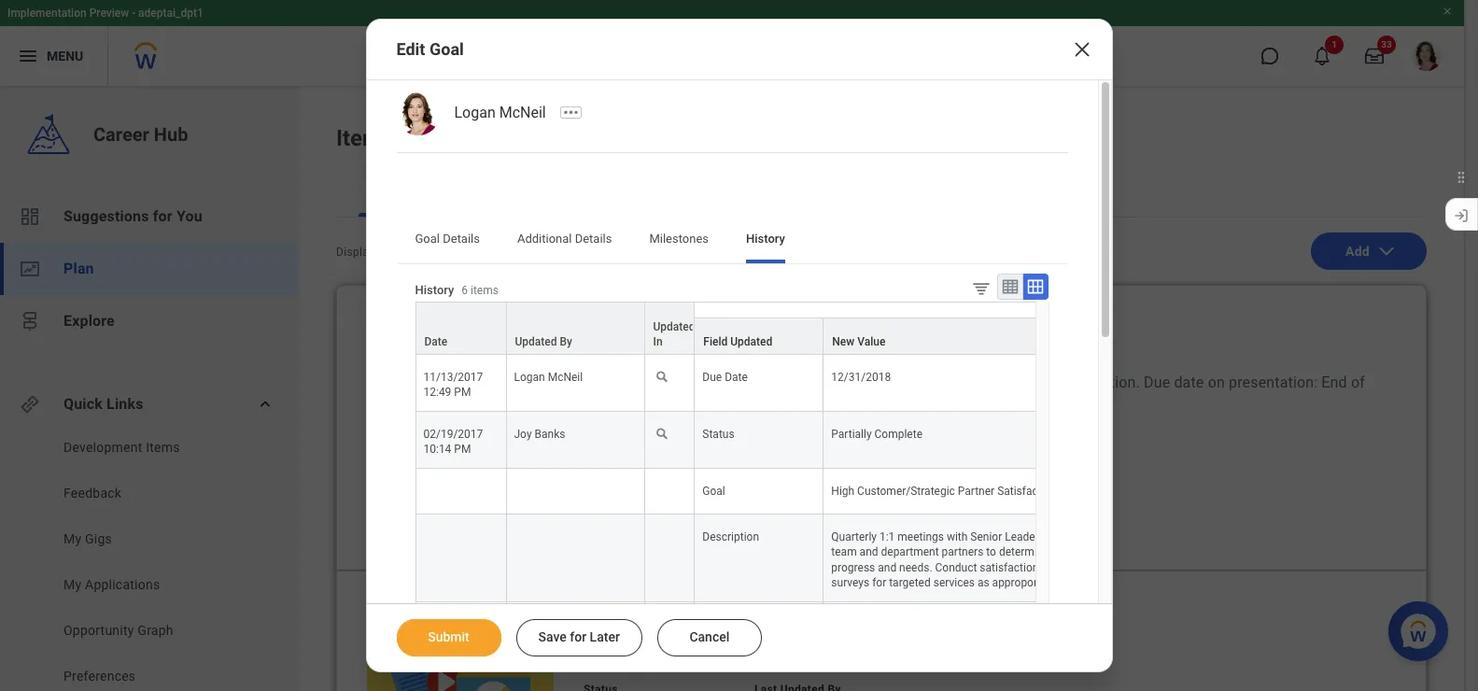 Task type: vqa. For each thing, say whether or not it's contained in the screenshot.
New on the right
yes



Task type: locate. For each thing, give the bounding box(es) containing it.
a
[[729, 340, 741, 363]]

0 horizontal spatial details
[[443, 232, 480, 246]]

edit goal dialog
[[366, 19, 1334, 691]]

0 vertical spatial logan mcneil element
[[455, 104, 558, 121]]

progress
[[832, 561, 876, 574]]

row containing 02/19/2017 10:14 pm
[[415, 412, 1334, 469]]

development item project for team a
[[584, 318, 741, 363]]

toolbar
[[958, 274, 1050, 302]]

item up description
[[723, 514, 751, 529]]

0 vertical spatial my
[[64, 532, 82, 547]]

11/13/2017
[[424, 371, 483, 384]]

0 horizontal spatial on
[[681, 374, 698, 391]]

1 vertical spatial logan mcneil element
[[514, 367, 583, 384]]

table image
[[1002, 277, 1021, 296]]

0 vertical spatial item
[[672, 318, 700, 332]]

- right 1
[[403, 246, 407, 259]]

manage development item button
[[576, 503, 784, 540]]

updated by button
[[507, 303, 644, 354]]

logan
[[455, 104, 496, 121], [514, 371, 545, 384]]

items right 6
[[471, 284, 499, 297]]

1 vertical spatial logan mcneil
[[514, 371, 583, 384]]

1 vertical spatial of
[[1352, 374, 1366, 391]]

0 horizontal spatial due
[[703, 371, 722, 384]]

0 vertical spatial of
[[420, 246, 430, 259]]

0 horizontal spatial 3
[[410, 246, 417, 259]]

date
[[425, 335, 448, 349], [725, 371, 748, 384]]

arrow right image
[[758, 512, 777, 531]]

pm down 11/13/2017
[[454, 386, 471, 399]]

progress
[[599, 463, 652, 478]]

in left progress
[[584, 463, 595, 478]]

item up team at the left
[[672, 318, 700, 332]]

to inside project based on previous phase a. will need fine tuning prior to first presentation. due date on presentation: end of october.
[[1003, 374, 1017, 391]]

details up history 6 items
[[443, 232, 480, 246]]

in up the based
[[654, 335, 663, 349]]

on right date
[[1209, 374, 1226, 391]]

date button
[[416, 303, 506, 354]]

due
[[703, 371, 722, 384], [1145, 374, 1171, 391]]

2 row from the top
[[415, 318, 1334, 355]]

my for my gigs
[[64, 532, 82, 547]]

senior
[[971, 531, 1003, 544]]

2 vertical spatial goal
[[703, 485, 726, 498]]

pm
[[454, 386, 471, 399], [454, 443, 471, 456]]

pm for 10:14
[[454, 443, 471, 456]]

4 row from the top
[[415, 412, 1334, 469]]

0 vertical spatial pm
[[454, 386, 471, 399]]

row containing goal
[[415, 469, 1334, 515]]

cell
[[415, 469, 507, 515], [507, 469, 645, 515], [645, 469, 695, 515], [415, 515, 507, 602], [507, 515, 645, 602], [645, 515, 695, 602], [415, 602, 507, 648], [507, 602, 645, 648], [645, 602, 695, 648], [695, 602, 824, 648], [824, 602, 1079, 648]]

presentation:
[[1230, 374, 1319, 391]]

1 horizontal spatial 3
[[434, 246, 440, 259]]

items up feedback link
[[146, 440, 180, 455]]

due left date
[[1145, 374, 1171, 391]]

due date
[[703, 371, 748, 384]]

to left first
[[1003, 374, 1017, 391]]

tab list
[[336, 168, 1428, 218], [397, 219, 1068, 263]]

dashboard image
[[19, 206, 41, 228]]

to inside the 'quarterly 1:1 meetings with senior leadership team and department partners to determine progress and needs. conduct satisfaction surveys for targeted services as approporiate.'
[[987, 546, 997, 559]]

career right your
[[486, 125, 553, 151]]

logan mcneil element down updated by
[[514, 367, 583, 384]]

goal right 1
[[415, 232, 440, 246]]

and down quarterly
[[860, 546, 879, 559]]

field updated
[[704, 335, 773, 349]]

date up 11/13/2017
[[425, 335, 448, 349]]

pm for 12:49
[[454, 386, 471, 399]]

0 horizontal spatial in
[[584, 463, 595, 478]]

0 vertical spatial logan
[[455, 104, 496, 121]]

of right the end
[[1352, 374, 1366, 391]]

item for for
[[672, 318, 700, 332]]

0 vertical spatial date
[[425, 335, 448, 349]]

0 horizontal spatial of
[[420, 246, 430, 259]]

0 vertical spatial list
[[0, 191, 299, 348]]

update
[[584, 626, 644, 648]]

- for adeptai_dpt1
[[132, 7, 136, 20]]

team
[[677, 340, 724, 363]]

row
[[415, 302, 1334, 355], [415, 318, 1334, 355], [415, 355, 1334, 412], [415, 412, 1334, 469], [415, 469, 1334, 515], [415, 515, 1334, 602], [415, 602, 1334, 648]]

1 vertical spatial date
[[725, 371, 748, 384]]

development for development item project for team a
[[584, 318, 669, 332]]

2 project from the top
[[584, 374, 632, 391]]

logan mcneil down updated by
[[514, 371, 583, 384]]

development inside development item project for team a
[[584, 318, 669, 332]]

for for later
[[570, 630, 587, 645]]

and up the targeted
[[878, 561, 897, 574]]

my left gigs on the left
[[64, 532, 82, 547]]

you
[[177, 207, 203, 225]]

suggestions for you link
[[0, 191, 299, 243]]

3 row from the top
[[415, 355, 1334, 412]]

new value button
[[824, 319, 1078, 354]]

1 vertical spatial -
[[403, 246, 407, 259]]

tab list containing goal details
[[397, 219, 1068, 263]]

updated right field
[[731, 335, 773, 349]]

goal details
[[415, 232, 480, 246]]

career left hub at the left top of the page
[[93, 123, 149, 146]]

for left your
[[399, 125, 428, 151]]

updated
[[654, 321, 696, 334], [515, 335, 557, 349], [731, 335, 773, 349]]

item up resume
[[672, 604, 700, 618]]

for left you
[[153, 207, 173, 225]]

logan up your
[[455, 104, 496, 121]]

updated in
[[654, 321, 696, 349]]

joy banks element
[[514, 424, 566, 441]]

opportunity graph
[[64, 623, 174, 638]]

close environment banner image
[[1443, 6, 1454, 17]]

suggestions
[[64, 207, 149, 225]]

history for history 6 items
[[415, 283, 454, 297]]

items left employee's photo (logan mcneil)
[[336, 125, 394, 151]]

item inside development item project for team a
[[672, 318, 700, 332]]

goal right edit
[[430, 39, 464, 59]]

for right save
[[570, 630, 587, 645]]

development for development item update resume
[[584, 604, 669, 618]]

1 vertical spatial my
[[64, 577, 82, 592]]

toolbar inside edit goal dialog
[[958, 274, 1050, 302]]

for inside 'link'
[[153, 207, 173, 225]]

1 vertical spatial tab list
[[397, 219, 1068, 263]]

explore
[[64, 312, 115, 330]]

submit
[[428, 630, 470, 645]]

history
[[747, 232, 786, 246], [415, 283, 454, 297]]

goal
[[430, 39, 464, 59], [415, 232, 440, 246], [703, 485, 726, 498]]

1 pm from the top
[[454, 386, 471, 399]]

suggestions for you
[[64, 207, 203, 225]]

approporiate.
[[993, 576, 1059, 589]]

expand table image
[[1027, 277, 1046, 296]]

tab list inside edit goal dialog
[[397, 219, 1068, 263]]

row containing 11/13/2017 12:49 pm
[[415, 355, 1334, 412]]

1 my from the top
[[64, 532, 82, 547]]

logan mcneil
[[455, 104, 546, 121], [514, 371, 583, 384]]

prior
[[968, 374, 999, 391]]

applications
[[85, 577, 160, 592]]

1 horizontal spatial on
[[1209, 374, 1226, 391]]

1 horizontal spatial due
[[1145, 374, 1171, 391]]

as
[[978, 576, 990, 589]]

1 on from the left
[[681, 374, 698, 391]]

1 vertical spatial in
[[584, 463, 595, 478]]

list
[[0, 191, 299, 348], [0, 438, 299, 691]]

0 vertical spatial history
[[747, 232, 786, 246]]

pm down 02/19/2017
[[454, 443, 471, 456]]

pm inside 02/19/2017 10:14 pm
[[454, 443, 471, 456]]

list containing suggestions for you
[[0, 191, 299, 348]]

project
[[584, 340, 644, 363], [584, 374, 632, 391]]

phase
[[764, 374, 805, 391]]

1 horizontal spatial in
[[654, 335, 663, 349]]

to
[[1003, 374, 1017, 391], [987, 546, 997, 559]]

x image
[[1071, 38, 1094, 61]]

2 my from the top
[[64, 577, 82, 592]]

logan mcneil up items for your career development
[[455, 104, 546, 121]]

logan mcneil element
[[455, 104, 558, 121], [514, 367, 583, 384]]

updated left by
[[515, 335, 557, 349]]

1 list from the top
[[0, 191, 299, 348]]

additional
[[518, 232, 572, 246]]

implementation preview -   adeptai_dpt1 banner
[[0, 0, 1465, 86]]

-
[[132, 7, 136, 20], [403, 246, 407, 259]]

1 horizontal spatial -
[[403, 246, 407, 259]]

project up october.
[[584, 374, 632, 391]]

0 vertical spatial tab list
[[336, 168, 1428, 218]]

due down team at the left
[[703, 371, 722, 384]]

0 horizontal spatial date
[[425, 335, 448, 349]]

inbox large image
[[1366, 47, 1385, 65]]

5 row from the top
[[415, 469, 1334, 515]]

details
[[443, 232, 480, 246], [575, 232, 612, 246]]

mcneil up items for your career development
[[500, 104, 546, 121]]

1 vertical spatial items
[[146, 440, 180, 455]]

item inside development item update resume
[[672, 604, 700, 618]]

field
[[704, 335, 728, 349]]

my for my applications
[[64, 577, 82, 592]]

1 vertical spatial and
[[878, 561, 897, 574]]

1 horizontal spatial to
[[1003, 374, 1017, 391]]

0 horizontal spatial to
[[987, 546, 997, 559]]

item for resume
[[672, 604, 700, 618]]

for inside button
[[570, 630, 587, 645]]

items inside history 6 items
[[471, 284, 499, 297]]

1 horizontal spatial date
[[725, 371, 748, 384]]

project right by
[[584, 340, 644, 363]]

determine
[[1000, 546, 1050, 559]]

first
[[1020, 374, 1048, 391]]

1 row from the top
[[415, 302, 1334, 355]]

1:1
[[880, 531, 895, 544]]

my applications
[[64, 577, 160, 592]]

career
[[93, 123, 149, 146], [486, 125, 553, 151]]

1 vertical spatial history
[[415, 283, 454, 297]]

updated for in
[[654, 321, 696, 334]]

1 horizontal spatial logan
[[514, 371, 545, 384]]

on right the based
[[681, 374, 698, 391]]

0 vertical spatial project
[[584, 340, 644, 363]]

0 horizontal spatial items
[[146, 440, 180, 455]]

1 horizontal spatial career
[[486, 125, 553, 151]]

2 details from the left
[[575, 232, 612, 246]]

your
[[434, 125, 480, 151]]

item
[[672, 318, 700, 332], [723, 514, 751, 529], [672, 604, 700, 618]]

0 vertical spatial in
[[654, 335, 663, 349]]

1 vertical spatial to
[[987, 546, 997, 559]]

0 vertical spatial -
[[132, 7, 136, 20]]

1 vertical spatial items
[[471, 284, 499, 297]]

1 vertical spatial logan
[[514, 371, 545, 384]]

pm inside 11/13/2017 12:49 pm
[[454, 386, 471, 399]]

profile logan mcneil element
[[1401, 36, 1454, 77]]

description
[[703, 531, 760, 544]]

1 horizontal spatial of
[[1352, 374, 1366, 391]]

items up history 6 items
[[443, 246, 473, 259]]

history left 6
[[415, 283, 454, 297]]

logan down updated by
[[514, 371, 545, 384]]

12/31/2018
[[832, 371, 891, 384]]

services
[[934, 576, 975, 589]]

1 vertical spatial item
[[723, 514, 751, 529]]

history right milestones
[[747, 232, 786, 246]]

1 vertical spatial pm
[[454, 443, 471, 456]]

and
[[860, 546, 879, 559], [878, 561, 897, 574]]

1 vertical spatial list
[[0, 438, 299, 691]]

2 list from the top
[[0, 438, 299, 691]]

for up the based
[[649, 340, 673, 363]]

complete
[[875, 428, 923, 441]]

1 vertical spatial project
[[584, 374, 632, 391]]

row containing description
[[415, 515, 1334, 602]]

for
[[399, 125, 428, 151], [153, 207, 173, 225], [649, 340, 673, 363], [873, 576, 887, 589], [570, 630, 587, 645]]

for right the surveys
[[873, 576, 887, 589]]

2 vertical spatial item
[[672, 604, 700, 618]]

goal up manage development item button on the bottom of the page
[[703, 485, 726, 498]]

of inside project based on previous phase a. will need fine tuning prior to first presentation. due date on presentation: end of october.
[[1352, 374, 1366, 391]]

updated up team at the left
[[654, 321, 696, 334]]

save for later
[[539, 630, 620, 645]]

0 horizontal spatial history
[[415, 283, 454, 297]]

high
[[832, 485, 855, 498]]

of right 1
[[420, 246, 430, 259]]

mcneil down by
[[548, 371, 583, 384]]

0 horizontal spatial updated
[[515, 335, 557, 349]]

explore link
[[0, 295, 299, 348]]

for for your
[[399, 125, 428, 151]]

6 row from the top
[[415, 515, 1334, 602]]

partner
[[958, 485, 995, 498]]

0 vertical spatial to
[[1003, 374, 1017, 391]]

0 horizontal spatial -
[[132, 7, 136, 20]]

1 vertical spatial goal
[[415, 232, 440, 246]]

1 details from the left
[[443, 232, 480, 246]]

history for history
[[747, 232, 786, 246]]

1 horizontal spatial updated
[[654, 321, 696, 334]]

1 horizontal spatial history
[[747, 232, 786, 246]]

1 vertical spatial mcneil
[[548, 371, 583, 384]]

1 project from the top
[[584, 340, 644, 363]]

0 vertical spatial mcneil
[[500, 104, 546, 121]]

date down a
[[725, 371, 748, 384]]

- right preview
[[132, 7, 136, 20]]

- inside banner
[[132, 7, 136, 20]]

0 horizontal spatial career
[[93, 123, 149, 146]]

edit
[[397, 39, 426, 59]]

in inside updated in
[[654, 335, 663, 349]]

logan mcneil element up items for your career development
[[455, 104, 558, 121]]

2 pm from the top
[[454, 443, 471, 456]]

my down my gigs
[[64, 577, 82, 592]]

details right the additional
[[575, 232, 612, 246]]

development inside development item update resume
[[584, 604, 669, 618]]

02/19/2017
[[424, 428, 483, 441]]

1 horizontal spatial details
[[575, 232, 612, 246]]

due inside project based on previous phase a. will need fine tuning prior to first presentation. due date on presentation: end of october.
[[1145, 374, 1171, 391]]

in
[[654, 335, 663, 349], [584, 463, 595, 478]]

goal for goal
[[703, 485, 726, 498]]

to down senior
[[987, 546, 997, 559]]

1 horizontal spatial items
[[336, 125, 394, 151]]

my gigs
[[64, 532, 112, 547]]



Task type: describe. For each thing, give the bounding box(es) containing it.
save
[[539, 630, 567, 645]]

2 horizontal spatial updated
[[731, 335, 773, 349]]

development items
[[64, 440, 180, 455]]

tuning
[[921, 374, 964, 391]]

due inside edit goal dialog
[[703, 371, 722, 384]]

leadership
[[1005, 531, 1061, 544]]

banks
[[535, 428, 566, 441]]

presentation.
[[1051, 374, 1141, 391]]

me
[[755, 463, 774, 478]]

in progress
[[584, 463, 652, 478]]

surveys
[[832, 576, 870, 589]]

0 horizontal spatial mcneil
[[500, 104, 546, 121]]

needs.
[[900, 561, 933, 574]]

0 vertical spatial items
[[336, 125, 394, 151]]

employee's photo (logan mcneil) image
[[397, 92, 440, 135]]

0 horizontal spatial logan
[[455, 104, 496, 121]]

updated by
[[515, 335, 573, 349]]

1 3 from the left
[[410, 246, 417, 259]]

tab list for 02/19/2017 10:14 pm
[[397, 219, 1068, 263]]

opportunity
[[64, 623, 134, 638]]

history 6 items
[[415, 283, 499, 297]]

tab list for development item
[[336, 168, 1428, 218]]

preferences link
[[62, 667, 254, 686]]

conduct
[[936, 561, 978, 574]]

my gigs link
[[62, 530, 254, 548]]

save for later button
[[516, 619, 643, 657]]

previous
[[702, 374, 760, 391]]

satisfaction
[[980, 561, 1039, 574]]

items inside list
[[146, 440, 180, 455]]

partially complete
[[832, 428, 923, 441]]

for for you
[[153, 207, 173, 225]]

cancel button
[[658, 619, 762, 657]]

customer/strategic
[[858, 485, 956, 498]]

action bar region
[[367, 604, 1112, 657]]

opportunity graph link
[[62, 621, 254, 640]]

project inside project based on previous phase a. will need fine tuning prior to first presentation. due date on presentation: end of october.
[[584, 374, 632, 391]]

quarterly 1:1 meetings with senior leadership team and department partners to determine progress and needs. conduct satisfaction surveys for targeted services as approporiate.
[[832, 531, 1063, 589]]

based
[[636, 374, 677, 391]]

quarterly
[[832, 531, 877, 544]]

later
[[590, 630, 620, 645]]

goal for goal details
[[415, 232, 440, 246]]

meetings
[[898, 531, 945, 544]]

date inside popup button
[[425, 335, 448, 349]]

additional details
[[518, 232, 612, 246]]

edit goal
[[397, 39, 464, 59]]

7 row from the top
[[415, 602, 1334, 648]]

10:14
[[424, 443, 452, 456]]

cancel
[[690, 630, 730, 645]]

end
[[1322, 374, 1348, 391]]

joy
[[514, 428, 532, 441]]

plan
[[64, 260, 94, 277]]

notifications large image
[[1314, 47, 1332, 65]]

feedback
[[64, 486, 122, 501]]

my applications link
[[62, 576, 254, 594]]

preview
[[89, 7, 129, 20]]

adeptai_dpt1
[[138, 7, 204, 20]]

status
[[703, 428, 735, 441]]

a.
[[808, 374, 822, 391]]

6
[[462, 284, 468, 297]]

development item update resume
[[584, 604, 711, 648]]

by
[[560, 335, 573, 349]]

select to filter grid data image
[[972, 278, 993, 298]]

satisfaction
[[998, 485, 1058, 498]]

field updated button
[[695, 319, 823, 354]]

for inside the 'quarterly 1:1 meetings with senior leadership team and department partners to determine progress and needs. conduct satisfaction surveys for targeted services as approporiate.'
[[873, 576, 887, 589]]

development for development items
[[64, 440, 142, 455]]

0 vertical spatial logan mcneil
[[455, 104, 546, 121]]

2 3 from the left
[[434, 246, 440, 259]]

partners
[[942, 546, 984, 559]]

milestones
[[650, 232, 709, 246]]

item inside button
[[723, 514, 751, 529]]

implementation preview -   adeptai_dpt1
[[7, 7, 204, 20]]

row containing field updated
[[415, 318, 1334, 355]]

development inside button
[[640, 514, 720, 529]]

team
[[832, 546, 857, 559]]

targeted
[[890, 576, 931, 589]]

for inside development item project for team a
[[649, 340, 673, 363]]

details for additional details
[[575, 232, 612, 246]]

2 on from the left
[[1209, 374, 1226, 391]]

manage
[[588, 514, 636, 529]]

project based on previous phase a. will need fine tuning prior to first presentation. due date on presentation: end of october.
[[584, 374, 1366, 414]]

date
[[1175, 374, 1205, 391]]

need
[[855, 374, 888, 391]]

updated in button
[[645, 303, 696, 354]]

updated for by
[[515, 335, 557, 349]]

high customer/strategic partner satisfaction
[[832, 485, 1058, 498]]

value
[[858, 335, 886, 349]]

onboarding home image
[[19, 258, 41, 280]]

items for your career development
[[336, 125, 691, 151]]

displaying 1 - 3 of 3 items
[[336, 246, 473, 259]]

0 vertical spatial items
[[443, 246, 473, 259]]

plan link
[[0, 243, 299, 295]]

fine
[[892, 374, 917, 391]]

02/19/2017 10:14 pm
[[424, 428, 486, 456]]

0 vertical spatial and
[[860, 546, 879, 559]]

will
[[826, 374, 851, 391]]

hub
[[154, 123, 188, 146]]

1
[[394, 246, 400, 259]]

project inside development item project for team a
[[584, 340, 644, 363]]

feedback link
[[62, 484, 254, 503]]

0 vertical spatial goal
[[430, 39, 464, 59]]

timeline milestone image
[[19, 310, 41, 333]]

- for 3
[[403, 246, 407, 259]]

partially
[[832, 428, 872, 441]]

1 horizontal spatial mcneil
[[548, 371, 583, 384]]

development items link
[[62, 438, 254, 457]]

list containing development items
[[0, 438, 299, 691]]

manage development item
[[588, 514, 751, 529]]

submit button
[[397, 619, 501, 657]]

details for goal details
[[443, 232, 480, 246]]

implementation
[[7, 7, 87, 20]]

displaying
[[336, 246, 391, 259]]

row containing updated in
[[415, 302, 1334, 355]]



